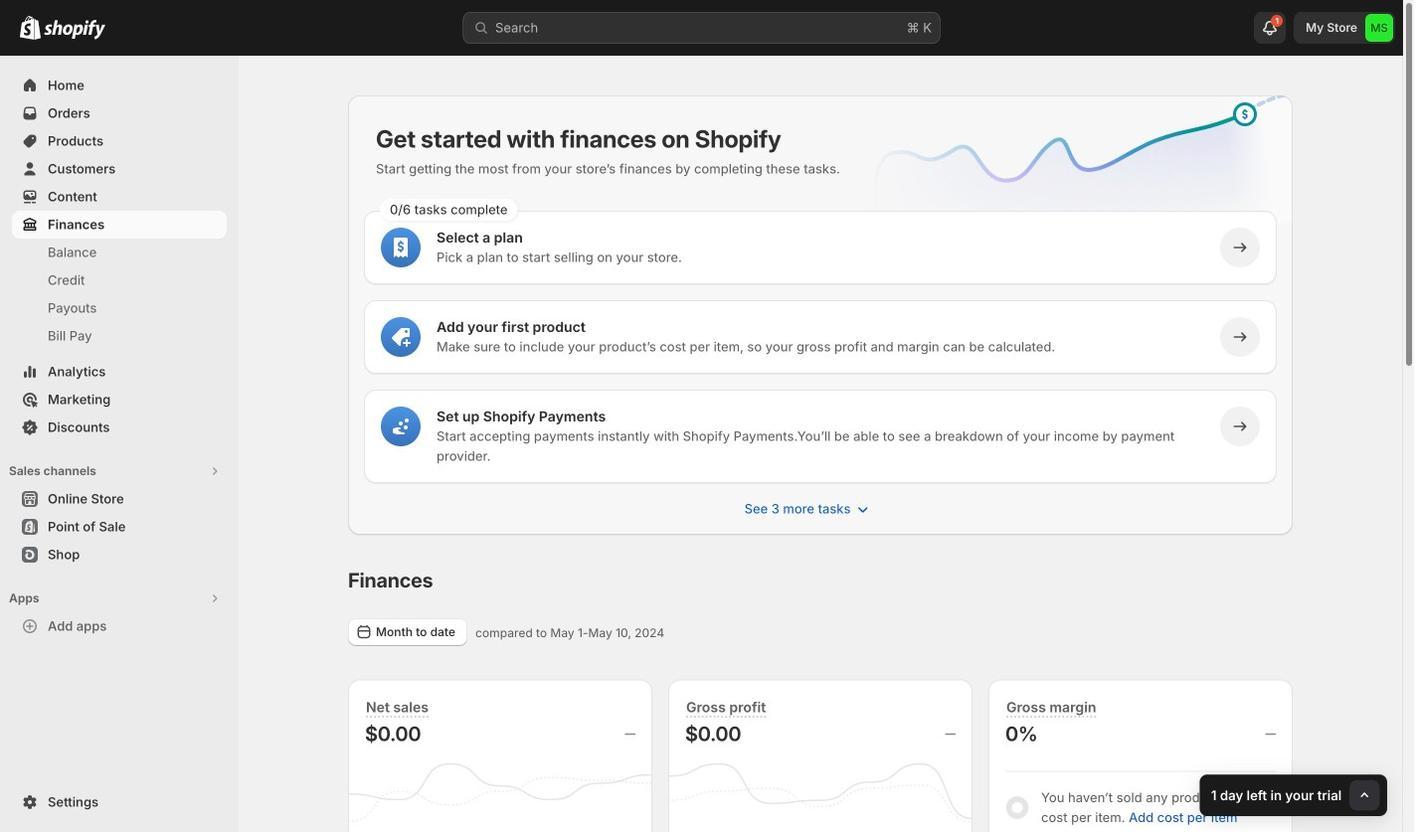 Task type: locate. For each thing, give the bounding box(es) containing it.
set up shopify payments image
[[391, 417, 411, 437]]

shopify image
[[20, 16, 41, 40], [44, 20, 105, 40]]

1 horizontal spatial shopify image
[[44, 20, 105, 40]]

select a plan image
[[391, 238, 411, 258]]

add your first product image
[[391, 327, 411, 347]]



Task type: vqa. For each thing, say whether or not it's contained in the screenshot.
Add your first product image on the top left of the page
yes



Task type: describe. For each thing, give the bounding box(es) containing it.
line chart image
[[841, 91, 1297, 255]]

my store image
[[1365, 14, 1393, 42]]

0 horizontal spatial shopify image
[[20, 16, 41, 40]]



